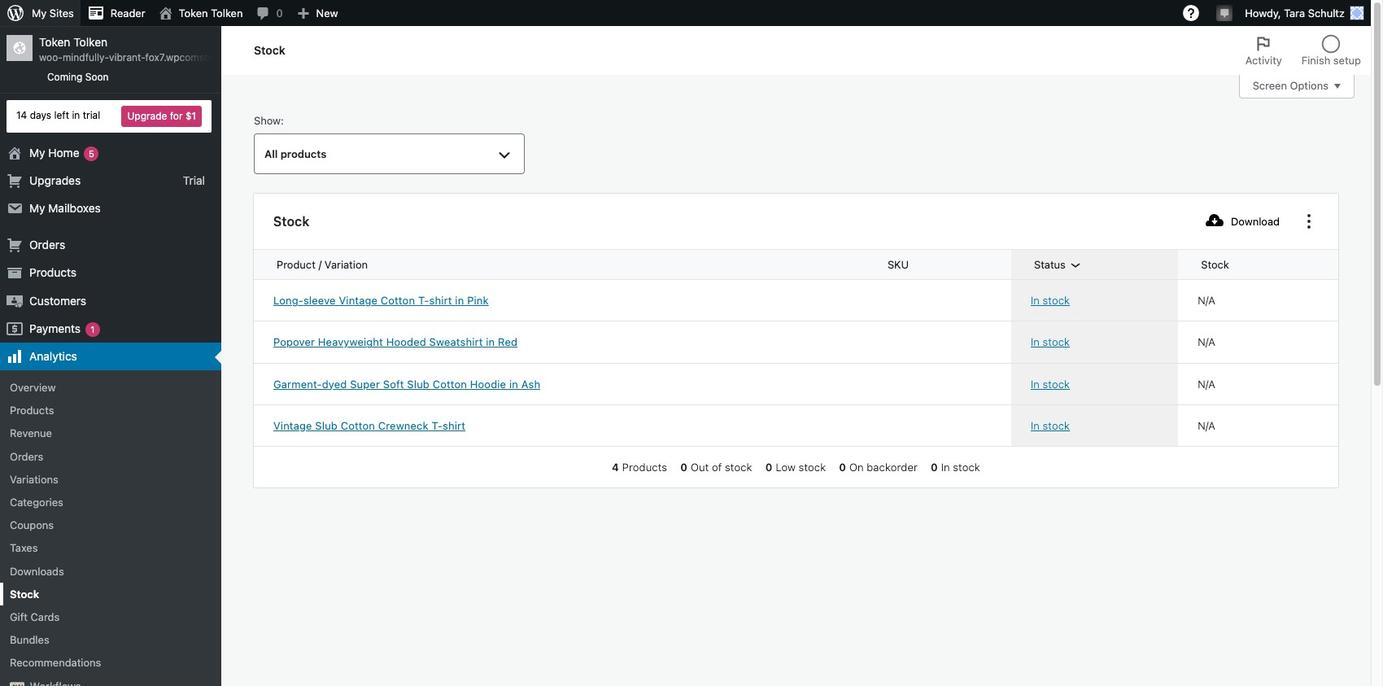 Task type: locate. For each thing, give the bounding box(es) containing it.
cotton left hoodie
[[433, 377, 467, 390]]

trial
[[183, 173, 205, 187]]

0 left on in the bottom of the page
[[840, 461, 847, 474]]

0 horizontal spatial slub
[[315, 419, 338, 432]]

in stock for vintage slub cotton crewneck t-shirt
[[1031, 419, 1071, 432]]

0 on backorder
[[840, 461, 918, 474]]

downloads
[[10, 565, 64, 578]]

backorder
[[867, 461, 918, 474]]

automatewoo element
[[10, 682, 24, 686]]

gift cards link
[[0, 606, 221, 629]]

1 horizontal spatial t-
[[432, 419, 443, 432]]

token up "woo-"
[[39, 35, 70, 49]]

0 horizontal spatial token
[[39, 35, 70, 49]]

in stock for long-sleeve vintage cotton t-shirt in pink
[[1031, 294, 1071, 307]]

stock
[[254, 43, 285, 57], [274, 214, 310, 228], [1202, 258, 1230, 271], [10, 588, 39, 601]]

1 horizontal spatial slub
[[407, 377, 430, 390]]

shirt right crewneck
[[443, 419, 466, 432]]

1 vertical spatial orders link
[[0, 445, 221, 468]]

vibrant-
[[109, 51, 145, 64]]

customers
[[29, 293, 86, 307]]

1 horizontal spatial vintage
[[339, 294, 378, 307]]

cotton
[[381, 294, 415, 307], [433, 377, 467, 390], [341, 419, 375, 432]]

0 left out
[[681, 461, 688, 474]]

token inside token tolken woo-mindfully-vibrant-fox7.wpcomstaging.com coming soon
[[39, 35, 70, 49]]

n/a for popover heavyweight hooded sweatshirt in red
[[1199, 336, 1216, 349]]

main menu navigation
[[0, 26, 256, 686]]

0 vertical spatial tolken
[[211, 7, 243, 20]]

in inside section
[[942, 461, 951, 474]]

in right left
[[72, 109, 80, 121]]

product
[[277, 258, 316, 271]]

gift cards
[[10, 611, 60, 624]]

tara
[[1285, 7, 1306, 20]]

0 vertical spatial t-
[[418, 294, 429, 307]]

n/a for long-sleeve vintage cotton t-shirt in pink
[[1199, 294, 1216, 307]]

garment-dyed super soft slub cotton hoodie in ash
[[274, 377, 541, 390]]

setup
[[1334, 54, 1362, 67]]

my down upgrades
[[29, 201, 45, 215]]

finish setup
[[1302, 54, 1362, 67]]

vintage down the garment-
[[274, 419, 312, 432]]

for
[[170, 110, 183, 122]]

3 n/a from the top
[[1199, 377, 1216, 390]]

tolken left 0 link
[[211, 7, 243, 20]]

slub right soft at the left bottom of the page
[[407, 377, 430, 390]]

in left ash
[[510, 377, 519, 390]]

products link down analytics link
[[0, 399, 221, 422]]

sites
[[50, 7, 74, 20]]

garment-dyed super soft slub cotton hoodie in ash link
[[274, 377, 846, 391]]

categories link
[[0, 491, 221, 514]]

activity
[[1246, 54, 1283, 67]]

1 horizontal spatial token
[[179, 7, 208, 20]]

token for token tolken woo-mindfully-vibrant-fox7.wpcomstaging.com coming soon
[[39, 35, 70, 49]]

2 vertical spatial products
[[623, 461, 668, 474]]

in stock link for popover heavyweight hooded sweatshirt in red
[[1031, 335, 1159, 350]]

products right the 4
[[623, 461, 668, 474]]

orders down my mailboxes
[[29, 238, 65, 252]]

0 for 0
[[276, 7, 283, 20]]

1 vertical spatial tolken
[[73, 35, 108, 49]]

3 in stock link from the top
[[1031, 377, 1159, 391]]

vintage slub cotton crewneck t-shirt
[[274, 419, 466, 432]]

section
[[606, 460, 987, 475]]

0 horizontal spatial tolken
[[73, 35, 108, 49]]

4 in stock from the top
[[1031, 419, 1071, 432]]

shirt left pink
[[429, 294, 452, 307]]

0 horizontal spatial t-
[[418, 294, 429, 307]]

4 in stock link from the top
[[1031, 418, 1159, 433]]

0 vertical spatial slub
[[407, 377, 430, 390]]

0 left "new" link
[[276, 7, 283, 20]]

0 left low
[[766, 461, 773, 474]]

taxes
[[10, 542, 38, 555]]

on
[[850, 461, 864, 474]]

in stock link for vintage slub cotton crewneck t-shirt
[[1031, 418, 1159, 433]]

2 vertical spatial cotton
[[341, 419, 375, 432]]

2 in stock link from the top
[[1031, 335, 1159, 350]]

out
[[691, 461, 709, 474]]

my for my sites
[[32, 7, 47, 20]]

0 vertical spatial orders
[[29, 238, 65, 252]]

$1
[[186, 110, 196, 122]]

vintage down variation
[[339, 294, 378, 307]]

t- right crewneck
[[432, 419, 443, 432]]

show
[[254, 114, 281, 127]]

products down overview
[[10, 404, 54, 417]]

0 for 0 in stock
[[931, 461, 938, 474]]

reader
[[111, 7, 145, 20]]

3 in stock from the top
[[1031, 377, 1071, 390]]

popover
[[274, 336, 315, 349]]

stock inside button
[[1202, 258, 1230, 271]]

of
[[712, 461, 722, 474]]

4 n/a from the top
[[1199, 419, 1216, 432]]

in stock
[[1031, 294, 1071, 307], [1031, 336, 1071, 349], [1031, 377, 1071, 390], [1031, 419, 1071, 432]]

1 vertical spatial token
[[39, 35, 70, 49]]

status
[[1035, 258, 1066, 271]]

0 vertical spatial shirt
[[429, 294, 452, 307]]

screen options
[[1253, 79, 1329, 92]]

stock link
[[0, 583, 221, 606]]

0 vertical spatial products
[[29, 266, 77, 280]]

1 n/a from the top
[[1199, 294, 1216, 307]]

orders link down my mailboxes link
[[0, 231, 221, 259]]

tolken inside token tolken woo-mindfully-vibrant-fox7.wpcomstaging.com coming soon
[[73, 35, 108, 49]]

in stock for garment-dyed super soft slub cotton hoodie in ash
[[1031, 377, 1071, 390]]

0 vertical spatial orders link
[[0, 231, 221, 259]]

soon
[[85, 71, 109, 83]]

my sites
[[32, 7, 74, 20]]

cards
[[31, 611, 60, 624]]

0 vertical spatial my
[[32, 7, 47, 20]]

in for vintage slub cotton crewneck t-shirt
[[1031, 419, 1040, 432]]

1 vertical spatial my
[[29, 145, 45, 159]]

my left sites
[[32, 7, 47, 20]]

stock down download button
[[1202, 258, 1230, 271]]

in for popover heavyweight hooded sweatshirt in red
[[1031, 336, 1040, 349]]

products link up "1"
[[0, 259, 221, 287]]

my inside my sites link
[[32, 7, 47, 20]]

slub
[[407, 377, 430, 390], [315, 419, 338, 432]]

in
[[72, 109, 80, 121], [455, 294, 464, 307], [486, 336, 495, 349], [510, 377, 519, 390]]

2 n/a from the top
[[1199, 336, 1216, 349]]

shirt for crewneck
[[443, 419, 466, 432]]

products up customers
[[29, 266, 77, 280]]

0
[[276, 7, 283, 20], [681, 461, 688, 474], [766, 461, 773, 474], [840, 461, 847, 474], [931, 461, 938, 474]]

products link
[[0, 259, 221, 287], [0, 399, 221, 422]]

products
[[29, 266, 77, 280], [10, 404, 54, 417], [623, 461, 668, 474]]

stock
[[1043, 294, 1071, 307], [1043, 336, 1071, 349], [1043, 377, 1071, 390], [1043, 419, 1071, 432], [725, 461, 753, 474], [799, 461, 827, 474], [954, 461, 981, 474]]

0 in stock
[[931, 461, 981, 474]]

products
[[281, 148, 327, 161]]

/
[[319, 258, 322, 271]]

all
[[265, 148, 278, 161]]

in left pink
[[455, 294, 464, 307]]

orders link up categories link
[[0, 445, 221, 468]]

0 horizontal spatial cotton
[[341, 419, 375, 432]]

in inside navigation
[[72, 109, 80, 121]]

stock up gift
[[10, 588, 39, 601]]

2 vertical spatial my
[[29, 201, 45, 215]]

tolken
[[211, 7, 243, 20], [73, 35, 108, 49]]

0 vertical spatial token
[[179, 7, 208, 20]]

slub down dyed
[[315, 419, 338, 432]]

1 vertical spatial shirt
[[443, 419, 466, 432]]

download button
[[1196, 207, 1290, 236]]

orders down the revenue
[[10, 450, 43, 463]]

1
[[91, 324, 95, 334]]

tolken inside toolbar navigation
[[211, 7, 243, 20]]

1 horizontal spatial tolken
[[211, 7, 243, 20]]

gift
[[10, 611, 28, 624]]

stock up product
[[274, 214, 310, 228]]

t- up hooded on the left
[[418, 294, 429, 307]]

bundles link
[[0, 629, 221, 652]]

orders
[[29, 238, 65, 252], [10, 450, 43, 463]]

low
[[776, 461, 796, 474]]

0 vertical spatial cotton
[[381, 294, 415, 307]]

in stock link for long-sleeve vintage cotton t-shirt in pink
[[1031, 293, 1159, 308]]

token inside toolbar navigation
[[179, 7, 208, 20]]

1 vertical spatial products
[[10, 404, 54, 417]]

taxes link
[[0, 537, 221, 560]]

1 vertical spatial t-
[[432, 419, 443, 432]]

4 products
[[612, 461, 668, 474]]

upgrades
[[29, 173, 81, 187]]

my left home
[[29, 145, 45, 159]]

my inside my mailboxes link
[[29, 201, 45, 215]]

tolken up mindfully-
[[73, 35, 108, 49]]

0 inside toolbar navigation
[[276, 7, 283, 20]]

0 right "backorder"
[[931, 461, 938, 474]]

my mailboxes link
[[0, 195, 221, 222]]

0 horizontal spatial vintage
[[274, 419, 312, 432]]

in left red
[[486, 336, 495, 349]]

14 days left in trial
[[16, 109, 100, 121]]

my
[[32, 7, 47, 20], [29, 145, 45, 159], [29, 201, 45, 215]]

hoodie
[[470, 377, 507, 390]]

tab list
[[1236, 26, 1372, 75]]

1 in stock from the top
[[1031, 294, 1071, 307]]

coupons
[[10, 519, 54, 532]]

token up 'fox7.wpcomstaging.com'
[[179, 7, 208, 20]]

coupons link
[[0, 514, 221, 537]]

n/a for garment-dyed super soft slub cotton hoodie in ash
[[1199, 377, 1216, 390]]

1 in stock link from the top
[[1031, 293, 1159, 308]]

popover heavyweight hooded sweatshirt in red link
[[274, 335, 846, 350]]

n/a
[[1199, 294, 1216, 307], [1199, 336, 1216, 349], [1199, 377, 1216, 390], [1199, 419, 1216, 432]]

payments 1
[[29, 321, 95, 335]]

orders link
[[0, 231, 221, 259], [0, 445, 221, 468]]

2 horizontal spatial cotton
[[433, 377, 467, 390]]

downloads link
[[0, 560, 221, 583]]

:
[[281, 114, 284, 127]]

in stock link for garment-dyed super soft slub cotton hoodie in ash
[[1031, 377, 1159, 391]]

cotton down the super on the bottom left
[[341, 419, 375, 432]]

1 vertical spatial products link
[[0, 399, 221, 422]]

2 in stock from the top
[[1031, 336, 1071, 349]]

new
[[316, 7, 338, 20]]

products inside section
[[623, 461, 668, 474]]

cotton up popover heavyweight hooded sweatshirt in red
[[381, 294, 415, 307]]

0 vertical spatial products link
[[0, 259, 221, 287]]



Task type: describe. For each thing, give the bounding box(es) containing it.
days
[[30, 109, 51, 121]]

my for my home 5
[[29, 145, 45, 159]]

red
[[498, 336, 518, 349]]

revenue link
[[0, 422, 221, 445]]

hooded
[[386, 336, 426, 349]]

token tolken link
[[152, 0, 250, 26]]

2 products link from the top
[[0, 399, 221, 422]]

product / variation
[[277, 258, 368, 271]]

1 products link from the top
[[0, 259, 221, 287]]

0 for 0 on backorder
[[840, 461, 847, 474]]

left
[[54, 109, 69, 121]]

recommendations
[[10, 656, 101, 669]]

toolbar navigation
[[0, 0, 1372, 29]]

my mailboxes
[[29, 201, 101, 215]]

tolken for token tolken
[[211, 7, 243, 20]]

schultz
[[1309, 7, 1346, 20]]

0 vertical spatial vintage
[[339, 294, 378, 307]]

ash
[[522, 377, 541, 390]]

my sites link
[[0, 0, 80, 26]]

download
[[1232, 215, 1281, 228]]

overview
[[10, 381, 56, 394]]

all products
[[265, 148, 327, 161]]

n/a for vintage slub cotton crewneck t-shirt
[[1199, 419, 1216, 432]]

1 horizontal spatial cotton
[[381, 294, 415, 307]]

stock inside main menu navigation
[[10, 588, 39, 601]]

0 for 0 low stock
[[766, 461, 773, 474]]

show :
[[254, 114, 284, 127]]

payments
[[29, 321, 81, 335]]

coming
[[47, 71, 83, 83]]

garment-
[[274, 377, 322, 390]]

bundles
[[10, 633, 49, 647]]

token for token tolken
[[179, 7, 208, 20]]

woo-
[[39, 51, 63, 64]]

section containing 4
[[606, 460, 987, 475]]

screen
[[1253, 79, 1288, 92]]

upgrade for $1 button
[[122, 105, 202, 127]]

my for my mailboxes
[[29, 201, 45, 215]]

new link
[[289, 0, 345, 26]]

t- for cotton
[[418, 294, 429, 307]]

long-sleeve vintage cotton t-shirt in pink
[[274, 294, 489, 307]]

4
[[612, 461, 619, 474]]

variation
[[325, 258, 368, 271]]

1 vertical spatial slub
[[315, 419, 338, 432]]

choose which values to display image
[[1300, 212, 1320, 231]]

screen options button
[[1240, 74, 1355, 99]]

tab list containing activity
[[1236, 26, 1372, 75]]

home
[[48, 145, 79, 159]]

sku
[[888, 258, 909, 271]]

in for garment-dyed super soft slub cotton hoodie in ash
[[1031, 377, 1040, 390]]

in for long-sleeve vintage cotton t-shirt in pink
[[1031, 294, 1040, 307]]

overview link
[[0, 376, 221, 399]]

token tolken woo-mindfully-vibrant-fox7.wpcomstaging.com coming soon
[[39, 35, 256, 83]]

long-
[[274, 294, 304, 307]]

categories
[[10, 496, 63, 509]]

finish
[[1302, 54, 1331, 67]]

dyed
[[322, 377, 347, 390]]

1 vertical spatial orders
[[10, 450, 43, 463]]

pink
[[467, 294, 489, 307]]

revenue
[[10, 427, 52, 440]]

crewneck
[[378, 419, 429, 432]]

analytics
[[29, 349, 77, 363]]

sweatshirt
[[430, 336, 483, 349]]

stock button
[[1192, 250, 1259, 279]]

howdy, tara schultz
[[1246, 7, 1346, 20]]

reader link
[[80, 0, 152, 26]]

analytics link
[[0, 343, 221, 370]]

soft
[[383, 377, 404, 390]]

variations
[[10, 473, 59, 486]]

heavyweight
[[318, 336, 383, 349]]

mindfully-
[[63, 51, 109, 64]]

howdy,
[[1246, 7, 1282, 20]]

notification image
[[1219, 6, 1232, 19]]

0 link
[[250, 0, 289, 26]]

1 orders link from the top
[[0, 231, 221, 259]]

14
[[16, 109, 27, 121]]

product / variation button
[[267, 250, 397, 279]]

0 for 0 out of stock
[[681, 461, 688, 474]]

tolken for token tolken woo-mindfully-vibrant-fox7.wpcomstaging.com coming soon
[[73, 35, 108, 49]]

0 low stock
[[766, 461, 827, 474]]

shirt for cotton
[[429, 294, 452, 307]]

1 vertical spatial cotton
[[433, 377, 467, 390]]

customers link
[[0, 287, 221, 315]]

5
[[89, 148, 94, 158]]

long-sleeve vintage cotton t-shirt in pink link
[[274, 293, 846, 308]]

upgrade
[[127, 110, 167, 122]]

stock down 0 link
[[254, 43, 285, 57]]

super
[[350, 377, 380, 390]]

2 orders link from the top
[[0, 445, 221, 468]]

trial
[[83, 109, 100, 121]]

1 vertical spatial vintage
[[274, 419, 312, 432]]

options
[[1291, 79, 1329, 92]]

mailboxes
[[48, 201, 101, 215]]

sku button
[[878, 250, 939, 279]]

in inside "link"
[[486, 336, 495, 349]]

status button
[[1025, 250, 1096, 279]]

recommendations link
[[0, 652, 221, 674]]

t- for crewneck
[[432, 419, 443, 432]]

in stock for popover heavyweight hooded sweatshirt in red
[[1031, 336, 1071, 349]]

upgrade for $1
[[127, 110, 196, 122]]

variations link
[[0, 468, 221, 491]]



Task type: vqa. For each thing, say whether or not it's contained in the screenshot.


